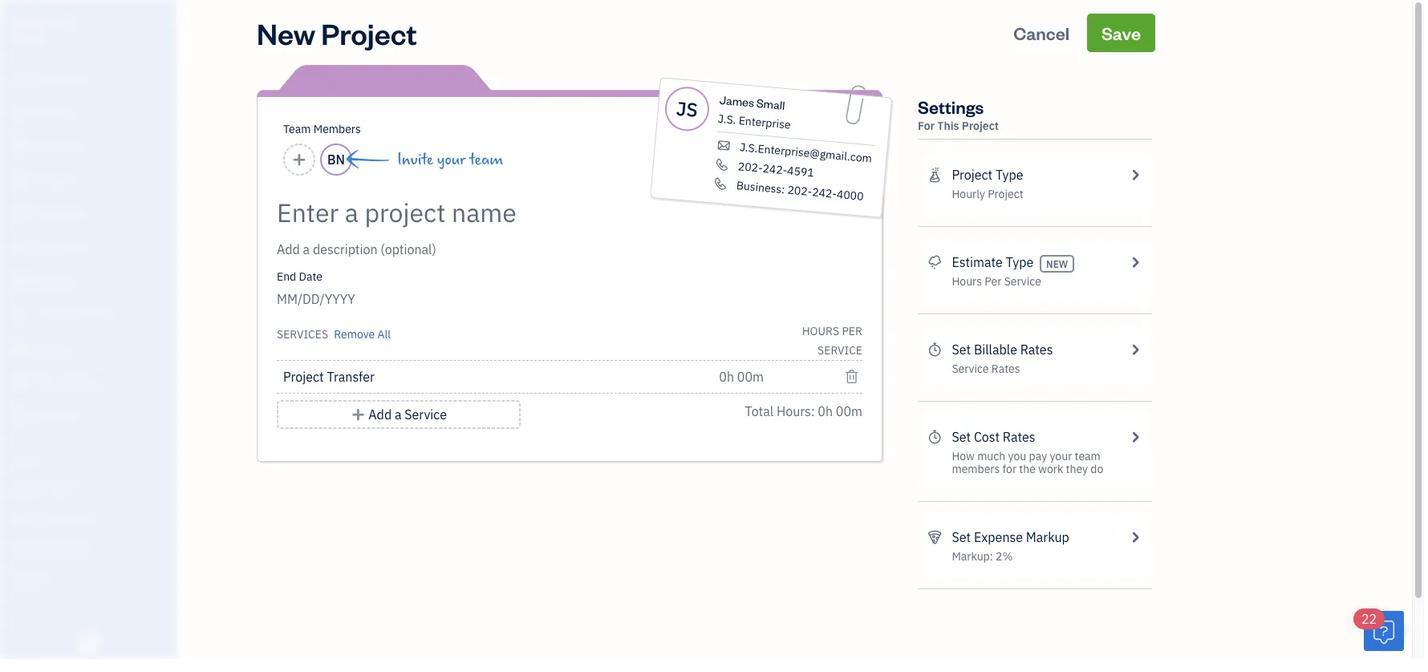 Task type: vqa. For each thing, say whether or not it's contained in the screenshot.
Search text box
no



Task type: locate. For each thing, give the bounding box(es) containing it.
estimate image
[[10, 139, 30, 155]]

3 set from the top
[[952, 529, 971, 546]]

type up hours per service at right
[[1006, 254, 1033, 271]]

2 vertical spatial chevronright image
[[1128, 528, 1142, 547]]

1 vertical spatial set
[[952, 429, 971, 446]]

0 horizontal spatial team
[[469, 151, 503, 168]]

hourly project
[[952, 187, 1023, 201]]

cancel button
[[999, 14, 1084, 52]]

how much you pay your team members for the work they do
[[952, 449, 1103, 477]]

team members
[[283, 122, 361, 136], [12, 482, 82, 495]]

rates for cost
[[1003, 429, 1035, 446]]

new
[[1046, 257, 1068, 270]]

service
[[1004, 274, 1041, 289], [952, 361, 989, 376], [405, 406, 447, 423]]

services
[[277, 327, 328, 342], [58, 511, 97, 525]]

0 horizontal spatial services
[[58, 511, 97, 525]]

1 horizontal spatial members
[[314, 122, 361, 136]]

report image
[[10, 408, 30, 424]]

client image
[[10, 105, 30, 121]]

chevronright image for set billable rates
[[1128, 340, 1142, 359]]

1 vertical spatial chevronright image
[[1128, 253, 1142, 272]]

settings inside the main element
[[12, 571, 49, 584]]

202- inside business : 202-242-4000
[[787, 182, 813, 199]]

0 vertical spatial chevronright image
[[1128, 165, 1142, 185]]

set up 'markup:'
[[952, 529, 971, 546]]

242- inside 202-242-4591
[[762, 161, 788, 178]]

a
[[395, 406, 402, 423]]

enterprise
[[738, 113, 791, 132]]

set up how at the right of page
[[952, 429, 971, 446]]

hourly
[[952, 187, 985, 201]]

type
[[996, 166, 1023, 183], [1006, 254, 1033, 271]]

settings for settings for this project
[[918, 95, 984, 118]]

cost
[[974, 429, 1000, 446]]

chart image
[[10, 375, 30, 391]]

0 vertical spatial settings
[[918, 95, 984, 118]]

0 horizontal spatial your
[[437, 151, 466, 168]]

1 vertical spatial 242-
[[812, 184, 837, 201]]

service right per
[[1004, 274, 1041, 289]]

2 vertical spatial service
[[405, 406, 447, 423]]

242- inside business : 202-242-4000
[[812, 184, 837, 201]]

phone image
[[712, 177, 729, 191]]

team
[[469, 151, 503, 168], [1075, 449, 1101, 464]]

0 vertical spatial team
[[283, 122, 311, 136]]

1 horizontal spatial team
[[1075, 449, 1101, 464]]

bank
[[12, 541, 35, 554]]

0 vertical spatial timetracking image
[[927, 340, 942, 359]]

settings
[[918, 95, 984, 118], [12, 571, 49, 584]]

team members up bn
[[283, 122, 361, 136]]

242- down 4591
[[812, 184, 837, 201]]

set expense markup
[[952, 529, 1069, 546]]

your right pay
[[1050, 449, 1072, 464]]

team right work
[[1075, 449, 1101, 464]]

project transfer
[[283, 369, 375, 385]]

team members up and
[[12, 482, 82, 495]]

1 vertical spatial chevronright image
[[1128, 428, 1142, 447]]

4591
[[787, 163, 815, 180]]

members
[[314, 122, 361, 136], [39, 482, 82, 495]]

hours down estimate
[[952, 274, 982, 289]]

0 horizontal spatial hours
[[802, 324, 839, 339]]

hours for services
[[802, 324, 839, 339]]

rates down the set billable rates
[[991, 361, 1020, 376]]

team up project name "text box"
[[469, 151, 503, 168]]

markup
[[1026, 529, 1069, 546]]

how
[[952, 449, 975, 464]]

invite your team
[[397, 151, 503, 168]]

hours inside hours per service
[[802, 324, 839, 339]]

per
[[842, 324, 862, 339]]

0 horizontal spatial team
[[12, 482, 37, 495]]

202- up business
[[737, 159, 763, 176]]

2 set from the top
[[952, 429, 971, 446]]

timetracking image for set billable rates
[[927, 340, 942, 359]]

total hours: 0h 00m
[[745, 403, 862, 420]]

0 horizontal spatial settings
[[12, 571, 49, 584]]

1 horizontal spatial your
[[1050, 449, 1072, 464]]

project
[[321, 14, 417, 52], [962, 118, 999, 133], [952, 166, 993, 183], [988, 187, 1023, 201], [283, 369, 324, 385]]

they
[[1066, 462, 1088, 477]]

service inside button
[[405, 406, 447, 423]]

chevronright image for estimate type
[[1128, 253, 1142, 272]]

0 horizontal spatial team members
[[12, 482, 82, 495]]

0 vertical spatial rates
[[1020, 341, 1053, 358]]

service down billable
[[952, 361, 989, 376]]

1 vertical spatial hours
[[802, 324, 839, 339]]

hours per service
[[952, 274, 1041, 289]]

2 horizontal spatial service
[[1004, 274, 1041, 289]]

1 vertical spatial settings
[[12, 571, 49, 584]]

do
[[1091, 462, 1103, 477]]

team up items
[[12, 482, 37, 495]]

1 horizontal spatial services
[[277, 327, 328, 342]]

settings up this
[[918, 95, 984, 118]]

1 vertical spatial members
[[39, 482, 82, 495]]

1 horizontal spatial service
[[952, 361, 989, 376]]

set for set expense markup
[[952, 529, 971, 546]]

projects image
[[927, 165, 942, 185]]

chevronright image
[[1128, 340, 1142, 359], [1128, 428, 1142, 447]]

0 horizontal spatial members
[[39, 482, 82, 495]]

members
[[952, 462, 1000, 477]]

rates for billable
[[1020, 341, 1053, 358]]

1 set from the top
[[952, 341, 971, 358]]

1 chevronright image from the top
[[1128, 165, 1142, 185]]

nelson llc owner
[[13, 15, 74, 45]]

1 chevronright image from the top
[[1128, 340, 1142, 359]]

0 vertical spatial hours
[[952, 274, 982, 289]]

you
[[1008, 449, 1026, 464]]

1 vertical spatial team
[[12, 482, 37, 495]]

0 vertical spatial 202-
[[737, 159, 763, 176]]

type up hourly project
[[996, 166, 1023, 183]]

0h 00m text field
[[719, 369, 765, 385]]

1 vertical spatial team
[[1075, 449, 1101, 464]]

3 chevronright image from the top
[[1128, 528, 1142, 547]]

set up service rates
[[952, 341, 971, 358]]

chevronright image for project type
[[1128, 165, 1142, 185]]

project inside settings for this project
[[962, 118, 999, 133]]

service right a
[[405, 406, 447, 423]]

242- up :
[[762, 161, 788, 178]]

0 vertical spatial 242-
[[762, 161, 788, 178]]

2 vertical spatial rates
[[1003, 429, 1035, 446]]

2 chevronright image from the top
[[1128, 428, 1142, 447]]

settings for settings
[[12, 571, 49, 584]]

your inside how much you pay your team members for the work they do
[[1050, 449, 1072, 464]]

llc
[[52, 15, 74, 30]]

money image
[[10, 341, 30, 357]]

rates
[[1020, 341, 1053, 358], [991, 361, 1020, 376], [1003, 429, 1035, 446]]

1 horizontal spatial 242-
[[812, 184, 837, 201]]

0 horizontal spatial service
[[405, 406, 447, 423]]

your right "invite"
[[437, 151, 466, 168]]

chevronright image
[[1128, 165, 1142, 185], [1128, 253, 1142, 272], [1128, 528, 1142, 547]]

james
[[719, 92, 755, 110]]

:
[[781, 182, 786, 197]]

members up items and services
[[39, 482, 82, 495]]

1 timetracking image from the top
[[927, 340, 942, 359]]

team inside the main element
[[12, 482, 37, 495]]

0 vertical spatial members
[[314, 122, 361, 136]]

set cost rates
[[952, 429, 1035, 446]]

set
[[952, 341, 971, 358], [952, 429, 971, 446], [952, 529, 971, 546]]

hours up service
[[802, 324, 839, 339]]

timer image
[[10, 307, 30, 323]]

timetracking image left billable
[[927, 340, 942, 359]]

expense
[[974, 529, 1023, 546]]

chevronright image for set cost rates
[[1128, 428, 1142, 447]]

0 horizontal spatial 242-
[[762, 161, 788, 178]]

0 vertical spatial set
[[952, 341, 971, 358]]

1 horizontal spatial 202-
[[787, 182, 813, 199]]

1 vertical spatial your
[[1050, 449, 1072, 464]]

services up project transfer
[[277, 327, 328, 342]]

202- right :
[[787, 182, 813, 199]]

1 horizontal spatial settings
[[918, 95, 984, 118]]

your
[[437, 151, 466, 168], [1050, 449, 1072, 464]]

team up add team member image
[[283, 122, 311, 136]]

1 vertical spatial timetracking image
[[927, 428, 942, 447]]

nelson
[[13, 15, 49, 30]]

0 vertical spatial chevronright image
[[1128, 340, 1142, 359]]

markup: 2%
[[952, 549, 1013, 564]]

freshbooks image
[[75, 634, 101, 653]]

hours
[[952, 274, 982, 289], [802, 324, 839, 339]]

2 timetracking image from the top
[[927, 428, 942, 447]]

rates right billable
[[1020, 341, 1053, 358]]

rates up you
[[1003, 429, 1035, 446]]

2 vertical spatial set
[[952, 529, 971, 546]]

202-
[[737, 159, 763, 176], [787, 182, 813, 199]]

timetracking image
[[927, 340, 942, 359], [927, 428, 942, 447]]

0 vertical spatial service
[[1004, 274, 1041, 289]]

small
[[756, 95, 786, 113]]

202-242-4591
[[737, 159, 815, 180]]

0 vertical spatial type
[[996, 166, 1023, 183]]

1 horizontal spatial team members
[[283, 122, 361, 136]]

this
[[937, 118, 959, 133]]

00m
[[836, 403, 862, 420]]

0 horizontal spatial 202-
[[737, 159, 763, 176]]

services right and
[[58, 511, 97, 525]]

242-
[[762, 161, 788, 178], [812, 184, 837, 201]]

service for hours per service
[[1004, 274, 1041, 289]]

plus image
[[351, 405, 365, 424]]

project image
[[10, 274, 30, 290]]

members up bn
[[314, 122, 361, 136]]

settings inside settings for this project
[[918, 95, 984, 118]]

remove project service image
[[844, 367, 859, 387]]

j.s.
[[717, 111, 737, 127]]

1 vertical spatial team members
[[12, 482, 82, 495]]

1 vertical spatial services
[[58, 511, 97, 525]]

End date in  format text field
[[277, 291, 570, 308]]

1 vertical spatial 202-
[[787, 182, 813, 199]]

members inside the main element
[[39, 482, 82, 495]]

team
[[283, 122, 311, 136], [12, 482, 37, 495]]

services remove all
[[277, 327, 391, 342]]

transfer
[[327, 369, 375, 385]]

2 chevronright image from the top
[[1128, 253, 1142, 272]]

estimate type
[[952, 254, 1033, 271]]

timetracking image left the "cost" at the bottom
[[927, 428, 942, 447]]

1 vertical spatial type
[[1006, 254, 1033, 271]]

1 horizontal spatial hours
[[952, 274, 982, 289]]

settings down bank
[[12, 571, 49, 584]]



Task type: describe. For each thing, give the bounding box(es) containing it.
2%
[[996, 549, 1013, 564]]

service rates
[[952, 361, 1020, 376]]

main element
[[0, 0, 217, 659]]

1 vertical spatial rates
[[991, 361, 1020, 376]]

save
[[1101, 21, 1141, 44]]

settings for this project
[[918, 95, 999, 133]]

0 vertical spatial team
[[469, 151, 503, 168]]

billable
[[974, 341, 1017, 358]]

bn
[[327, 151, 345, 168]]

team members link
[[4, 475, 172, 503]]

save button
[[1087, 14, 1155, 52]]

business
[[736, 178, 782, 197]]

remove
[[334, 327, 375, 342]]

hours for estimate type
[[952, 274, 982, 289]]

invoice image
[[10, 172, 30, 189]]

items and services
[[12, 511, 97, 525]]

the
[[1019, 462, 1036, 477]]

services inside the main element
[[58, 511, 97, 525]]

per
[[985, 274, 1002, 289]]

0 vertical spatial team members
[[283, 122, 361, 136]]

expenses image
[[927, 528, 942, 547]]

dashboard image
[[10, 71, 30, 87]]

expense image
[[10, 240, 30, 256]]

set for set cost rates
[[952, 429, 971, 446]]

new project
[[257, 14, 417, 52]]

1 vertical spatial service
[[952, 361, 989, 376]]

timetracking image for set cost rates
[[927, 428, 942, 447]]

22
[[1361, 611, 1377, 628]]

hours per service
[[802, 324, 862, 358]]

total
[[745, 403, 773, 420]]

0 vertical spatial your
[[437, 151, 466, 168]]

date
[[299, 269, 322, 284]]

resource center badge image
[[1364, 611, 1404, 651]]

and
[[39, 511, 56, 525]]

1 horizontal spatial team
[[283, 122, 311, 136]]

team members inside the main element
[[12, 482, 82, 495]]

much
[[977, 449, 1005, 464]]

items and services link
[[4, 505, 172, 533]]

business : 202-242-4000
[[736, 178, 864, 204]]

remove all button
[[331, 322, 391, 344]]

service for add a service
[[405, 406, 447, 423]]

apps link
[[4, 445, 172, 473]]

items
[[12, 511, 37, 525]]

Project Name text field
[[277, 197, 718, 229]]

type for estimate type
[[1006, 254, 1033, 271]]

chevronright image for set expense markup
[[1128, 528, 1142, 547]]

j.s.enterprise@gmail.com
[[739, 139, 873, 166]]

0 vertical spatial services
[[277, 327, 328, 342]]

phone image
[[714, 158, 731, 172]]

estimates image
[[927, 253, 942, 272]]

js
[[675, 96, 699, 122]]

apps
[[12, 452, 36, 465]]

all
[[377, 327, 391, 342]]

new
[[257, 14, 315, 52]]

cancel
[[1013, 21, 1070, 44]]

estimate
[[952, 254, 1003, 271]]

type for project type
[[996, 166, 1023, 183]]

markup:
[[952, 549, 993, 564]]

for
[[918, 118, 935, 133]]

add
[[369, 406, 392, 423]]

end date
[[277, 269, 322, 284]]

service
[[818, 343, 862, 358]]

bank connections link
[[4, 534, 172, 562]]

set for set billable rates
[[952, 341, 971, 358]]

owner
[[13, 32, 45, 45]]

payment image
[[10, 206, 30, 222]]

invite
[[397, 151, 433, 168]]

4000
[[836, 187, 864, 204]]

settings link
[[4, 564, 172, 592]]

end
[[277, 269, 296, 284]]

set billable rates
[[952, 341, 1053, 358]]

for
[[1003, 462, 1017, 477]]

add team member image
[[292, 150, 307, 169]]

james small j.s. enterprise
[[717, 92, 791, 132]]

Project Description text field
[[277, 240, 718, 259]]

bank connections
[[12, 541, 94, 554]]

add a service button
[[277, 400, 521, 429]]

hours:
[[776, 403, 815, 420]]

project type
[[952, 166, 1023, 183]]

pay
[[1029, 449, 1047, 464]]

team inside how much you pay your team members for the work they do
[[1075, 449, 1101, 464]]

envelope image
[[715, 139, 732, 153]]

202- inside 202-242-4591
[[737, 159, 763, 176]]

work
[[1038, 462, 1063, 477]]

0h
[[818, 403, 833, 420]]

connections
[[37, 541, 94, 554]]

add a service
[[369, 406, 447, 423]]

22 button
[[1353, 609, 1404, 651]]



